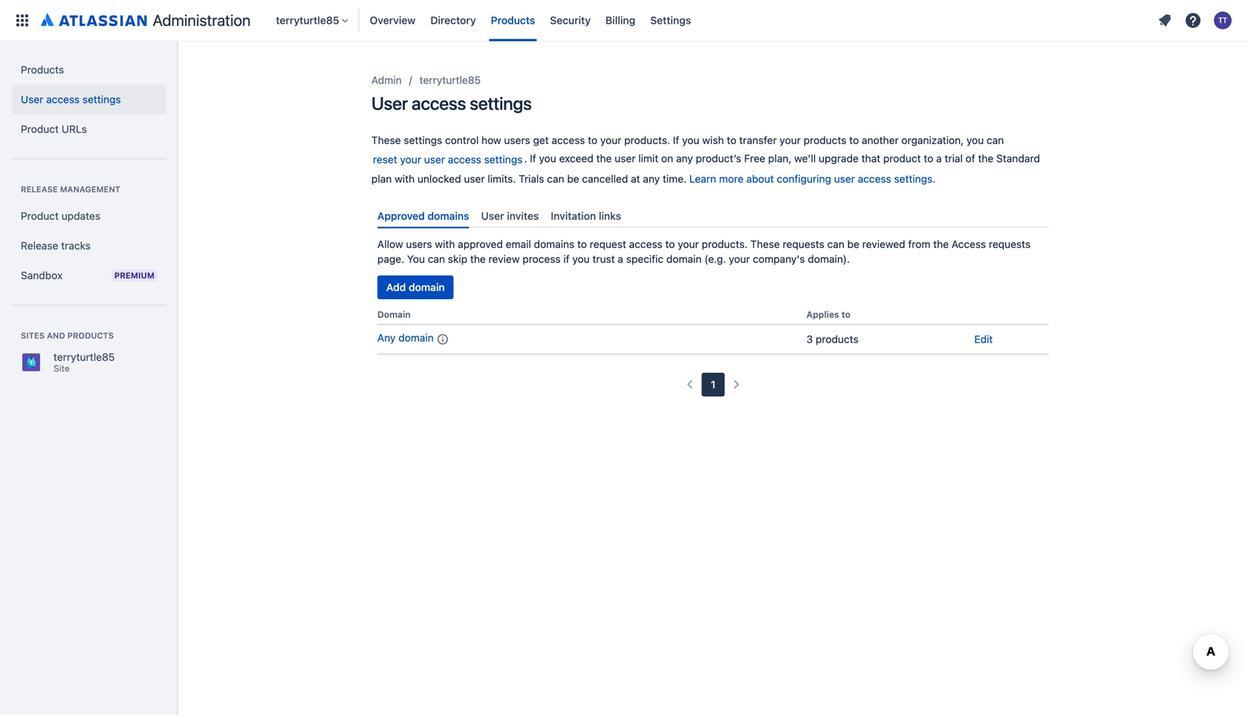 Task type: describe. For each thing, give the bounding box(es) containing it.
skip
[[448, 253, 468, 265]]

a inside .     if you exceed the user limit on any product's free plan, we'll upgrade that product to a trial of the standard plan with unlocked user limits.     trials can be cancelled at any time.
[[937, 152, 942, 165]]

can up domain).
[[828, 238, 845, 250]]

you inside .     if you exceed the user limit on any product's free plan, we'll upgrade that product to a trial of the standard plan with unlocked user limits.     trials can be cancelled at any time.
[[539, 152, 557, 165]]

1 button
[[702, 373, 725, 397]]

if inside .     if you exceed the user limit on any product's free plan, we'll upgrade that product to a trial of the standard plan with unlocked user limits.     trials can be cancelled at any time.
[[530, 152, 536, 165]]

another
[[862, 134, 899, 146]]

email
[[506, 238, 531, 250]]

release tracks link
[[12, 231, 166, 261]]

these settings control how users get access to your products. if you wish to transfer your products to another organization, you can reset your user access settings
[[372, 134, 1004, 166]]

transfer
[[740, 134, 777, 146]]

3
[[807, 333, 813, 346]]

reset your user access settings button
[[372, 148, 524, 172]]

more
[[719, 173, 744, 185]]

terryturtle85 site
[[54, 351, 115, 374]]

be inside the "allow users with approved email domains to request access to your products. these requests can be reviewed from the access requests page. you can skip the review process if you trust a specific domain (e.g. your company's domain)."
[[848, 238, 860, 250]]

directory
[[431, 14, 476, 26]]

review
[[489, 253, 520, 265]]

wish
[[703, 134, 724, 146]]

be inside .     if you exceed the user limit on any product's free plan, we'll upgrade that product to a trial of the standard plan with unlocked user limits.     trials can be cancelled at any time.
[[567, 173, 579, 185]]

you inside the "allow users with approved email domains to request access to your products. these requests can be reviewed from the access requests page. you can skip the review process if you trust a specific domain (e.g. your company's domain)."
[[573, 253, 590, 265]]

terryturtle85 for terryturtle85 'dropdown button'
[[276, 14, 339, 26]]

about
[[747, 173, 774, 185]]

administration link
[[36, 9, 257, 32]]

the up cancelled on the top
[[597, 152, 612, 165]]

control
[[445, 134, 479, 146]]

to up 'upgrade'
[[850, 134, 859, 146]]

user inside these settings control how users get access to your products. if you wish to transfer your products to another organization, you can reset your user access settings
[[424, 153, 445, 166]]

premium
[[114, 271, 155, 281]]

and
[[47, 331, 65, 341]]

you left wish
[[682, 134, 700, 146]]

settings link
[[646, 9, 696, 32]]

2 requests from the left
[[989, 238, 1031, 250]]

settings up limits.
[[484, 153, 523, 166]]

plan
[[372, 173, 392, 185]]

links
[[599, 210, 621, 222]]

from
[[909, 238, 931, 250]]

can right you
[[428, 253, 445, 265]]

terryturtle85 for terryturtle85 link
[[420, 74, 481, 86]]

free
[[744, 152, 766, 165]]

access down terryturtle85 link
[[412, 93, 466, 114]]

request
[[590, 238, 627, 250]]

access down control
[[448, 153, 482, 166]]

global navigation element
[[9, 0, 1153, 41]]

approved
[[458, 238, 503, 250]]

process
[[523, 253, 561, 265]]

1 user access settings from the left
[[372, 93, 532, 114]]

products up the terryturtle85 site
[[67, 331, 114, 341]]

applies
[[807, 310, 840, 320]]

products down applies to
[[816, 333, 859, 346]]

limit
[[639, 152, 659, 165]]

reset
[[373, 153, 397, 166]]

the right 'from'
[[934, 238, 949, 250]]

administration
[[153, 11, 251, 29]]

settings up how
[[470, 93, 532, 114]]

user for reset your user access settings
[[372, 93, 408, 114]]

1 vertical spatial any
[[643, 173, 660, 185]]

the right of
[[978, 152, 994, 165]]

these inside the "allow users with approved email domains to request access to your products. these requests can be reviewed from the access requests page. you can skip the review process if you trust a specific domain (e.g. your company's domain)."
[[751, 238, 780, 250]]

users inside these settings control how users get access to your products. if you wish to transfer your products to another organization, you can reset your user access settings
[[504, 134, 530, 146]]

products inside these settings control how users get access to your products. if you wish to transfer your products to another organization, you can reset your user access settings
[[804, 134, 847, 146]]

.
[[524, 152, 527, 165]]

0 horizontal spatial user
[[21, 93, 43, 106]]

can inside .     if you exceed the user limit on any product's free plan, we'll upgrade that product to a trial of the standard plan with unlocked user limits.     trials can be cancelled at any time.
[[547, 173, 565, 185]]

admin
[[372, 74, 402, 86]]

access up exceed in the top of the page
[[552, 134, 585, 146]]

3 products
[[807, 333, 859, 346]]

a inside the "allow users with approved email domains to request access to your products. these requests can be reviewed from the access requests page. you can skip the review process if you trust a specific domain (e.g. your company's domain)."
[[618, 253, 624, 265]]

user access settings inside user access settings link
[[21, 93, 121, 106]]

trust
[[593, 253, 615, 265]]

site
[[54, 363, 70, 374]]

products for products link to the right
[[491, 14, 535, 26]]

sites and products
[[21, 331, 114, 341]]

product urls link
[[12, 114, 166, 144]]

add domain
[[386, 281, 445, 294]]

1
[[711, 379, 716, 391]]

user down 'upgrade'
[[834, 173, 855, 185]]

exceed
[[559, 152, 594, 165]]

trial
[[945, 152, 963, 165]]

product updates link
[[12, 201, 166, 231]]

settings.
[[894, 173, 936, 185]]

specific
[[626, 253, 664, 265]]

these inside these settings control how users get access to your products. if you wish to transfer your products to another organization, you can reset your user access settings
[[372, 134, 401, 146]]

on
[[662, 152, 674, 165]]

to right "applies"
[[842, 310, 851, 320]]

get
[[533, 134, 549, 146]]

updates
[[62, 210, 100, 222]]

domain
[[378, 310, 411, 320]]

2 vertical spatial terryturtle85
[[54, 351, 115, 363]]

products. inside the "allow users with approved email domains to request access to your products. these requests can be reviewed from the access requests page. you can skip the review process if you trust a specific domain (e.g. your company's domain)."
[[702, 238, 748, 250]]

administration banner
[[0, 0, 1249, 42]]

product updates
[[21, 210, 100, 222]]

allow users with approved email domains to request access to your products. these requests can be reviewed from the access requests page. you can skip the review process if you trust a specific domain (e.g. your company's domain).
[[378, 238, 1031, 265]]

we'll
[[795, 152, 816, 165]]

terryturtle85 button
[[272, 9, 354, 32]]

learn more about configuring user access settings.
[[690, 173, 936, 185]]

pagination element
[[678, 373, 749, 397]]

1 horizontal spatial products link
[[487, 9, 540, 32]]

overview
[[370, 14, 416, 26]]

page.
[[378, 253, 404, 265]]

access inside the "allow users with approved email domains to request access to your products. these requests can be reviewed from the access requests page. you can skip the review process if you trust a specific domain (e.g. your company's domain)."
[[629, 238, 663, 250]]

if inside these settings control how users get access to your products. if you wish to transfer your products to another organization, you can reset your user access settings
[[673, 134, 680, 146]]

trials
[[519, 173, 544, 185]]

1 requests from the left
[[783, 238, 825, 250]]

at
[[631, 173, 640, 185]]

user left limits.
[[464, 173, 485, 185]]

you up of
[[967, 134, 984, 146]]

organization,
[[902, 134, 964, 146]]

access
[[952, 238, 986, 250]]

product's
[[696, 152, 742, 165]]

settings
[[651, 14, 691, 26]]

product for product urls
[[21, 123, 59, 135]]

cancelled
[[582, 173, 628, 185]]

help icon image
[[1185, 12, 1203, 29]]



Task type: vqa. For each thing, say whether or not it's contained in the screenshot.
Privacy Policy LINK
no



Task type: locate. For each thing, give the bounding box(es) containing it.
0 horizontal spatial products link
[[12, 55, 166, 85]]

products.
[[625, 134, 670, 146], [702, 238, 748, 250]]

1 horizontal spatial requests
[[989, 238, 1031, 250]]

to up exceed in the top of the page
[[588, 134, 598, 146]]

access inside user access settings link
[[46, 93, 80, 106]]

0 vertical spatial these
[[372, 134, 401, 146]]

0 vertical spatial products
[[491, 14, 535, 26]]

0 horizontal spatial any
[[643, 173, 660, 185]]

1 vertical spatial release
[[21, 240, 58, 252]]

any domain button
[[378, 331, 452, 349]]

sandbox
[[21, 269, 63, 282]]

overview link
[[365, 9, 420, 32]]

1 vertical spatial a
[[618, 253, 624, 265]]

user inside 'tab list'
[[481, 210, 504, 222]]

settings up product urls link
[[82, 93, 121, 106]]

user access settings up urls
[[21, 93, 121, 106]]

plan,
[[768, 152, 792, 165]]

company's
[[753, 253, 805, 265]]

release for release tracks
[[21, 240, 58, 252]]

2 product from the top
[[21, 210, 59, 222]]

urls
[[62, 123, 87, 135]]

2 vertical spatial domain
[[399, 332, 434, 344]]

learn more about configuring user access settings. link
[[690, 173, 936, 185]]

tab list
[[372, 204, 1055, 229]]

release inside "release tracks" link
[[21, 240, 58, 252]]

any domain
[[378, 332, 434, 344]]

products. inside these settings control how users get access to your products. if you wish to transfer your products to another organization, you can reset your user access settings
[[625, 134, 670, 146]]

domain
[[667, 253, 702, 265], [409, 281, 445, 294], [399, 332, 434, 344]]

security
[[550, 14, 591, 26]]

product up release tracks
[[21, 210, 59, 222]]

limits.
[[488, 173, 516, 185]]

0 vertical spatial if
[[673, 134, 680, 146]]

1 horizontal spatial with
[[435, 238, 455, 250]]

0 horizontal spatial products.
[[625, 134, 670, 146]]

products inside global navigation element
[[491, 14, 535, 26]]

0 vertical spatial release
[[21, 185, 58, 194]]

1 horizontal spatial be
[[848, 238, 860, 250]]

add domain button
[[378, 276, 454, 299]]

user access settings link
[[12, 85, 166, 114]]

settings
[[470, 93, 532, 114], [82, 93, 121, 106], [404, 134, 442, 146], [484, 153, 523, 166]]

0 vertical spatial a
[[937, 152, 942, 165]]

terryturtle85 inside terryturtle85 'dropdown button'
[[276, 14, 339, 26]]

can inside these settings control how users get access to your products. if you wish to transfer your products to another organization, you can reset your user access settings
[[987, 134, 1004, 146]]

0 horizontal spatial user access settings
[[21, 93, 121, 106]]

if up on
[[673, 134, 680, 146]]

configuring
[[777, 173, 832, 185]]

1 vertical spatial domains
[[534, 238, 575, 250]]

1 vertical spatial products link
[[12, 55, 166, 85]]

requests up company's
[[783, 238, 825, 250]]

your up plan, at the right of the page
[[780, 134, 801, 146]]

access up specific
[[629, 238, 663, 250]]

0 vertical spatial domains
[[428, 210, 469, 222]]

the
[[597, 152, 612, 165], [978, 152, 994, 165], [934, 238, 949, 250], [470, 253, 486, 265]]

0 vertical spatial any
[[676, 152, 693, 165]]

your up cancelled on the top
[[601, 134, 622, 146]]

1 vertical spatial with
[[435, 238, 455, 250]]

settings up reset your user access settings button
[[404, 134, 442, 146]]

(e.g.
[[705, 253, 726, 265]]

of
[[966, 152, 976, 165]]

approved
[[378, 210, 425, 222]]

1 release from the top
[[21, 185, 58, 194]]

domain right any
[[399, 332, 434, 344]]

0 vertical spatial products link
[[487, 9, 540, 32]]

domain for add domain
[[409, 281, 445, 294]]

these
[[372, 134, 401, 146], [751, 238, 780, 250]]

products down appswitcher icon
[[21, 64, 64, 76]]

invites
[[507, 210, 539, 222]]

1 horizontal spatial products.
[[702, 238, 748, 250]]

requests
[[783, 238, 825, 250], [989, 238, 1031, 250]]

users up you
[[406, 238, 432, 250]]

to right request
[[666, 238, 675, 250]]

1 vertical spatial if
[[530, 152, 536, 165]]

can right trials
[[547, 173, 565, 185]]

applies to
[[807, 310, 851, 320]]

products link up product urls link
[[12, 55, 166, 85]]

if
[[564, 253, 570, 265]]

upgrade
[[819, 152, 859, 165]]

you
[[407, 253, 425, 265]]

domain inside the "allow users with approved email domains to request access to your products. these requests can be reviewed from the access requests page. you can skip the review process if you trust a specific domain (e.g. your company's domain)."
[[667, 253, 702, 265]]

0 vertical spatial products.
[[625, 134, 670, 146]]

sites
[[21, 331, 45, 341]]

user access settings down terryturtle85 link
[[372, 93, 532, 114]]

with inside the "allow users with approved email domains to request access to your products. these requests can be reviewed from the access requests page. you can skip the review process if you trust a specific domain (e.g. your company's domain)."
[[435, 238, 455, 250]]

1 horizontal spatial these
[[751, 238, 780, 250]]

to right wish
[[727, 134, 737, 146]]

products left security
[[491, 14, 535, 26]]

these up reset
[[372, 134, 401, 146]]

be down exceed in the top of the page
[[567, 173, 579, 185]]

domains down unlocked
[[428, 210, 469, 222]]

tracks
[[61, 240, 91, 252]]

toggle navigation image
[[164, 59, 196, 89]]

release up sandbox
[[21, 240, 58, 252]]

domain for any domain
[[399, 332, 434, 344]]

0 vertical spatial domain
[[667, 253, 702, 265]]

invitation
[[551, 210, 596, 222]]

atlassian image
[[41, 10, 147, 28], [41, 10, 147, 28]]

the down the 'approved'
[[470, 253, 486, 265]]

products link left security link on the left of page
[[487, 9, 540, 32]]

domains up if
[[534, 238, 575, 250]]

you down get
[[539, 152, 557, 165]]

1 vertical spatial product
[[21, 210, 59, 222]]

product
[[884, 152, 921, 165]]

products up 'upgrade'
[[804, 134, 847, 146]]

management
[[60, 185, 120, 194]]

domains inside the "allow users with approved email domains to request access to your products. these requests can be reviewed from the access requests page. you can skip the review process if you trust a specific domain (e.g. your company's domain)."
[[534, 238, 575, 250]]

products. up limit
[[625, 134, 670, 146]]

any right on
[[676, 152, 693, 165]]

products for leftmost products link
[[21, 64, 64, 76]]

0 vertical spatial product
[[21, 123, 59, 135]]

1 vertical spatial these
[[751, 238, 780, 250]]

a right trust
[[618, 253, 624, 265]]

1 vertical spatial users
[[406, 238, 432, 250]]

billing link
[[601, 9, 640, 32]]

with up skip on the left top of page
[[435, 238, 455, 250]]

user up unlocked
[[424, 153, 445, 166]]

1 horizontal spatial user
[[372, 93, 408, 114]]

a left trial
[[937, 152, 942, 165]]

edit button
[[975, 332, 993, 347]]

time.
[[663, 173, 687, 185]]

1 horizontal spatial terryturtle85
[[276, 14, 339, 26]]

0 horizontal spatial a
[[618, 253, 624, 265]]

release for release management
[[21, 185, 58, 194]]

learn
[[690, 173, 717, 185]]

appswitcher icon image
[[13, 12, 31, 29]]

to left request
[[578, 238, 587, 250]]

product left urls
[[21, 123, 59, 135]]

with right plan
[[395, 173, 415, 185]]

edit
[[975, 333, 993, 346]]

any
[[676, 152, 693, 165], [643, 173, 660, 185]]

directory link
[[426, 9, 481, 32]]

0 horizontal spatial requests
[[783, 238, 825, 250]]

0 vertical spatial with
[[395, 173, 415, 185]]

1 vertical spatial products.
[[702, 238, 748, 250]]

account image
[[1214, 12, 1232, 29]]

0 vertical spatial terryturtle85
[[276, 14, 339, 26]]

user access settings
[[372, 93, 532, 114], [21, 93, 121, 106]]

users
[[504, 134, 530, 146], [406, 238, 432, 250]]

user left invites
[[481, 210, 504, 222]]

security link
[[546, 9, 595, 32]]

to down organization,
[[924, 152, 934, 165]]

0 horizontal spatial if
[[530, 152, 536, 165]]

0 horizontal spatial terryturtle85
[[54, 351, 115, 363]]

user up the product urls
[[21, 93, 43, 106]]

domain left (e.g.
[[667, 253, 702, 265]]

1 horizontal spatial a
[[937, 152, 942, 165]]

be up domain).
[[848, 238, 860, 250]]

.     if you exceed the user limit on any product's free plan, we'll upgrade that product to a trial of the standard plan with unlocked user limits.     trials can be cancelled at any time.
[[372, 152, 1040, 185]]

1 vertical spatial terryturtle85
[[420, 74, 481, 86]]

users up .
[[504, 134, 530, 146]]

1 horizontal spatial products
[[491, 14, 535, 26]]

users inside the "allow users with approved email domains to request access to your products. these requests can be reviewed from the access requests page. you can skip the review process if you trust a specific domain (e.g. your company's domain)."
[[406, 238, 432, 250]]

can up standard
[[987, 134, 1004, 146]]

domain).
[[808, 253, 850, 265]]

0 vertical spatial be
[[567, 173, 579, 185]]

reviewed
[[863, 238, 906, 250]]

terryturtle85 link
[[420, 71, 481, 89]]

2 horizontal spatial user
[[481, 210, 504, 222]]

domains
[[428, 210, 469, 222], [534, 238, 575, 250]]

user down admin link
[[372, 93, 408, 114]]

any
[[378, 332, 396, 344]]

billing
[[606, 14, 636, 26]]

unlocked
[[418, 173, 461, 185]]

if right .
[[530, 152, 536, 165]]

0 horizontal spatial with
[[395, 173, 415, 185]]

0 horizontal spatial these
[[372, 134, 401, 146]]

release tracks
[[21, 240, 91, 252]]

user up at
[[615, 152, 636, 165]]

2 user access settings from the left
[[21, 93, 121, 106]]

0 vertical spatial users
[[504, 134, 530, 146]]

0 horizontal spatial users
[[406, 238, 432, 250]]

domain down you
[[409, 281, 445, 294]]

you right if
[[573, 253, 590, 265]]

product for product updates
[[21, 210, 59, 222]]

1 horizontal spatial any
[[676, 152, 693, 165]]

1 horizontal spatial if
[[673, 134, 680, 146]]

your right (e.g.
[[729, 253, 750, 265]]

release
[[21, 185, 58, 194], [21, 240, 58, 252]]

products. up (e.g.
[[702, 238, 748, 250]]

with
[[395, 173, 415, 185], [435, 238, 455, 250]]

requests right access
[[989, 238, 1031, 250]]

release management
[[21, 185, 120, 194]]

1 horizontal spatial user access settings
[[372, 93, 532, 114]]

tab list containing approved domains
[[372, 204, 1055, 229]]

0 horizontal spatial products
[[21, 64, 64, 76]]

1 vertical spatial domain
[[409, 281, 445, 294]]

invitation links
[[551, 210, 621, 222]]

with inside .     if you exceed the user limit on any product's free plan, we'll upgrade that product to a trial of the standard plan with unlocked user limits.     trials can be cancelled at any time.
[[395, 173, 415, 185]]

1 vertical spatial be
[[848, 238, 860, 250]]

2 release from the top
[[21, 240, 58, 252]]

1 product from the top
[[21, 123, 59, 135]]

access down that
[[858, 173, 892, 185]]

0 horizontal spatial domains
[[428, 210, 469, 222]]

user invites
[[481, 210, 539, 222]]

how
[[482, 134, 501, 146]]

that
[[862, 152, 881, 165]]

1 vertical spatial products
[[21, 64, 64, 76]]

product urls
[[21, 123, 87, 135]]

access
[[412, 93, 466, 114], [46, 93, 80, 106], [552, 134, 585, 146], [448, 153, 482, 166], [858, 173, 892, 185], [629, 238, 663, 250]]

2 horizontal spatial terryturtle85
[[420, 74, 481, 86]]

your right reset
[[400, 153, 421, 166]]

to inside .     if you exceed the user limit on any product's free plan, we'll upgrade that product to a trial of the standard plan with unlocked user limits.     trials can be cancelled at any time.
[[924, 152, 934, 165]]

access up the product urls
[[46, 93, 80, 106]]

info image
[[434, 331, 452, 349]]

these up company's
[[751, 238, 780, 250]]

release up product updates
[[21, 185, 58, 194]]

product
[[21, 123, 59, 135], [21, 210, 59, 222]]

1 horizontal spatial users
[[504, 134, 530, 146]]

approved domains
[[378, 210, 469, 222]]

0 horizontal spatial be
[[567, 173, 579, 185]]

standard
[[997, 152, 1040, 165]]

any right at
[[643, 173, 660, 185]]

be
[[567, 173, 579, 185], [848, 238, 860, 250]]

1 horizontal spatial domains
[[534, 238, 575, 250]]

user for add domain
[[481, 210, 504, 222]]

your down time.
[[678, 238, 699, 250]]



